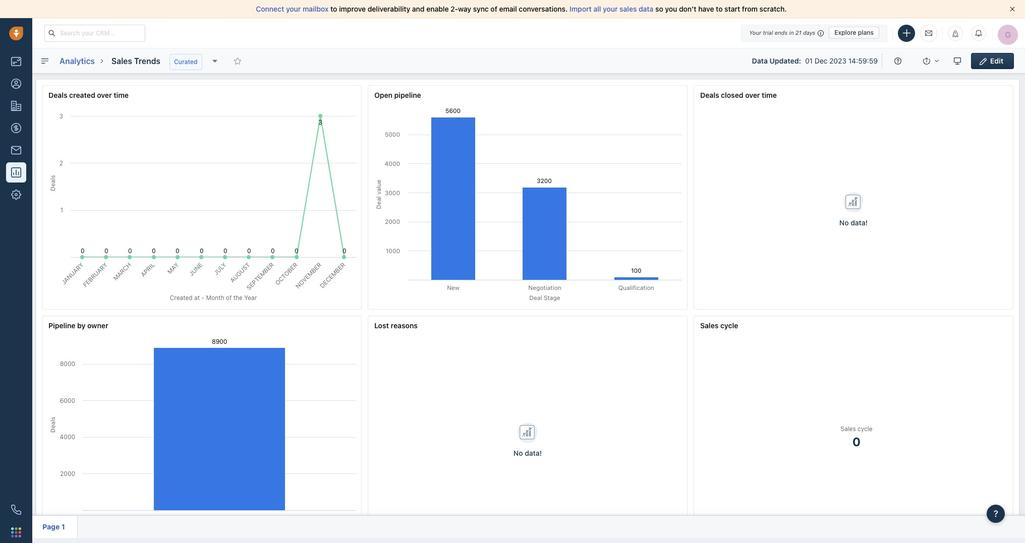 Task type: vqa. For each thing, say whether or not it's contained in the screenshot.
Connect your mailbox to improve deliverability and enable 2-way sync of email conversations. Import all your sales data so you don't have to start from scratch. in the top of the page
yes



Task type: locate. For each thing, give the bounding box(es) containing it.
mailbox
[[303, 5, 329, 13]]

0 horizontal spatial to
[[331, 5, 337, 13]]

to left start
[[716, 5, 723, 13]]

scratch.
[[760, 5, 787, 13]]

your left mailbox
[[286, 5, 301, 13]]

data
[[639, 5, 654, 13]]

0 horizontal spatial your
[[286, 5, 301, 13]]

import
[[570, 5, 592, 13]]

phone element
[[6, 500, 26, 521]]

trial
[[764, 29, 774, 36]]

don't
[[680, 5, 697, 13]]

close image
[[1011, 7, 1016, 12]]

your
[[750, 29, 762, 36]]

what's new image
[[953, 30, 960, 37]]

to right mailbox
[[331, 5, 337, 13]]

start
[[725, 5, 741, 13]]

your
[[286, 5, 301, 13], [603, 5, 618, 13]]

deliverability
[[368, 5, 411, 13]]

so
[[656, 5, 664, 13]]

21
[[796, 29, 802, 36]]

import all your sales data link
[[570, 5, 656, 13]]

Search your CRM... text field
[[44, 24, 145, 42]]

1 horizontal spatial to
[[716, 5, 723, 13]]

explore plans
[[835, 29, 874, 36]]

your right all
[[603, 5, 618, 13]]

1 horizontal spatial your
[[603, 5, 618, 13]]

to
[[331, 5, 337, 13], [716, 5, 723, 13]]

of
[[491, 5, 498, 13]]

you
[[666, 5, 678, 13]]

1 to from the left
[[331, 5, 337, 13]]

your trial ends in 21 days
[[750, 29, 816, 36]]

phone image
[[11, 505, 21, 515]]

2 to from the left
[[716, 5, 723, 13]]

conversations.
[[519, 5, 568, 13]]



Task type: describe. For each thing, give the bounding box(es) containing it.
improve
[[339, 5, 366, 13]]

in
[[790, 29, 794, 36]]

sales
[[620, 5, 637, 13]]

2 your from the left
[[603, 5, 618, 13]]

way
[[458, 5, 472, 13]]

days
[[804, 29, 816, 36]]

all
[[594, 5, 601, 13]]

email
[[500, 5, 517, 13]]

connect your mailbox link
[[256, 5, 331, 13]]

enable
[[427, 5, 449, 13]]

freshworks switcher image
[[11, 528, 21, 538]]

have
[[699, 5, 715, 13]]

connect your mailbox to improve deliverability and enable 2-way sync of email conversations. import all your sales data so you don't have to start from scratch.
[[256, 5, 787, 13]]

explore
[[835, 29, 857, 36]]

explore plans link
[[830, 27, 880, 39]]

connect
[[256, 5, 284, 13]]

send email image
[[926, 29, 933, 37]]

plans
[[859, 29, 874, 36]]

ends
[[775, 29, 788, 36]]

from
[[743, 5, 758, 13]]

sync
[[473, 5, 489, 13]]

and
[[412, 5, 425, 13]]

2-
[[451, 5, 458, 13]]

1 your from the left
[[286, 5, 301, 13]]



